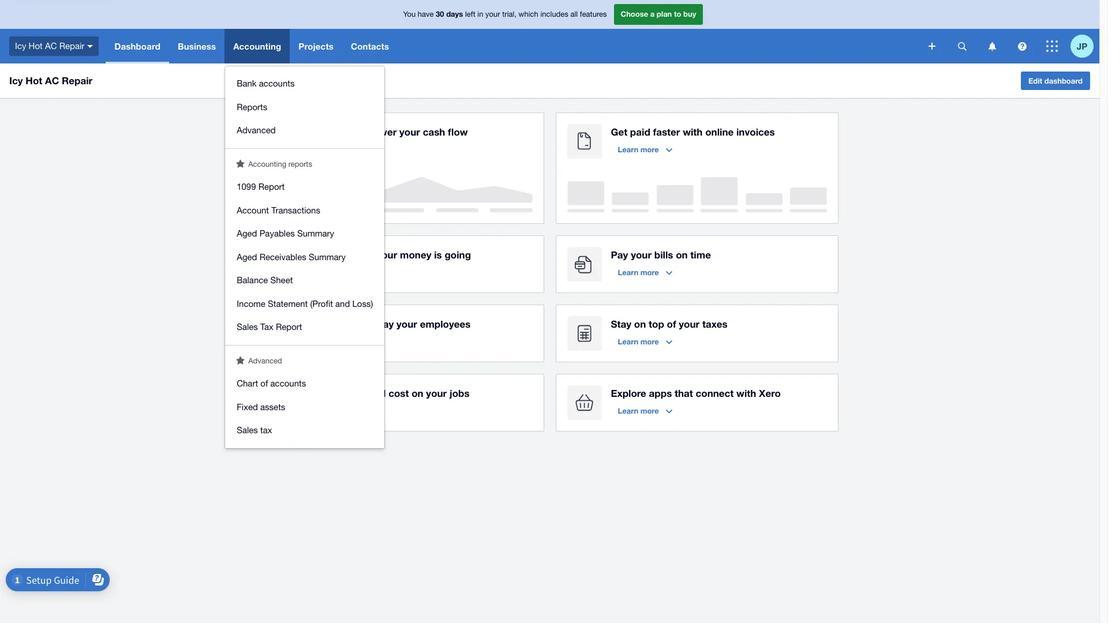 Task type: describe. For each thing, give the bounding box(es) containing it.
employees icon image
[[273, 316, 308, 351]]

1 horizontal spatial time
[[691, 249, 711, 261]]

contacts
[[351, 41, 389, 51]]

navigation containing dashboard
[[106, 29, 921, 448]]

1 vertical spatial advanced
[[248, 357, 282, 365]]

receivables
[[260, 252, 307, 262]]

learn for and
[[324, 337, 344, 347]]

your right the pay
[[631, 249, 652, 261]]

choose a plan to buy
[[621, 9, 697, 19]]

includes
[[541, 10, 569, 19]]

reports link
[[225, 96, 385, 119]]

manage and pay your employees
[[317, 318, 471, 330]]

accounting reports
[[248, 160, 312, 168]]

employees
[[420, 318, 471, 330]]

banking icon image
[[273, 124, 308, 159]]

pay your bills on time
[[611, 249, 711, 261]]

group containing bank accounts
[[225, 66, 385, 148]]

have
[[418, 10, 434, 19]]

more for your
[[641, 268, 659, 277]]

over
[[376, 126, 397, 138]]

account transactions link
[[225, 199, 385, 222]]

you
[[403, 10, 416, 19]]

all
[[571, 10, 578, 19]]

flow
[[448, 126, 468, 138]]

reports group
[[225, 170, 385, 345]]

icy hot ac repair inside popup button
[[15, 41, 84, 51]]

cost
[[389, 388, 409, 400]]

bank accounts link
[[225, 72, 385, 96]]

1 vertical spatial report
[[276, 322, 302, 332]]

projects
[[299, 41, 334, 51]]

bank accounts
[[237, 79, 295, 88]]

cash
[[423, 126, 445, 138]]

learn more for paid
[[618, 145, 659, 154]]

apps
[[649, 388, 672, 400]]

svg image
[[1018, 42, 1027, 51]]

buy
[[684, 9, 697, 19]]

1 vertical spatial repair
[[62, 74, 93, 87]]

money
[[400, 249, 432, 261]]

online
[[706, 126, 734, 138]]

advanced link
[[225, 119, 385, 142]]

choose
[[621, 9, 649, 19]]

tax
[[260, 426, 272, 435]]

favourites image for accounting reports
[[236, 159, 245, 168]]

advanced inside group
[[237, 125, 276, 135]]

dashboard link
[[106, 29, 169, 64]]

chart of accounts link
[[225, 372, 385, 396]]

plan
[[657, 9, 672, 19]]

faster
[[653, 126, 681, 138]]

days
[[447, 9, 463, 19]]

connect
[[696, 388, 734, 400]]

fixed
[[237, 402, 258, 412]]

learn more button for your
[[611, 263, 680, 282]]

track money icon image
[[273, 247, 308, 282]]

manage
[[317, 318, 354, 330]]

contacts button
[[342, 29, 398, 64]]

1 vertical spatial time
[[345, 388, 366, 400]]

invoices
[[737, 126, 775, 138]]

favourites image for advanced
[[236, 356, 245, 365]]

2 vertical spatial on
[[412, 388, 424, 400]]

business
[[178, 41, 216, 51]]

track for track time and cost on your jobs
[[317, 388, 343, 400]]

reports
[[289, 160, 312, 168]]

get visibility over your cash flow
[[317, 126, 468, 138]]

trial,
[[503, 10, 517, 19]]

a
[[651, 9, 655, 19]]

statement
[[268, 299, 308, 309]]

chart
[[237, 379, 258, 389]]

1 vertical spatial on
[[635, 318, 646, 330]]

sales tax report
[[237, 322, 302, 332]]

of inside advanced group
[[261, 379, 268, 389]]

svg image inside icy hot ac repair popup button
[[87, 45, 93, 48]]

your right over
[[400, 126, 420, 138]]

aged for aged payables summary
[[237, 229, 257, 239]]

learn more for your
[[618, 268, 659, 277]]

aged payables summary link
[[225, 222, 385, 246]]

learn more button for apps
[[611, 402, 680, 420]]

learn for paid
[[618, 145, 639, 154]]

which
[[519, 10, 539, 19]]

income statement (profit and loss)
[[237, 299, 373, 309]]

accounting button
[[225, 29, 290, 64]]

learn more for on
[[618, 337, 659, 347]]

aged receivables summary link
[[225, 246, 385, 269]]

taxes
[[703, 318, 728, 330]]

1099 report
[[237, 182, 285, 192]]

accounting for accounting
[[233, 41, 281, 51]]

stay on top of your taxes
[[611, 318, 728, 330]]

reports
[[237, 102, 268, 112]]

track time and cost on your jobs
[[317, 388, 470, 400]]

going
[[445, 249, 471, 261]]

edit dashboard
[[1029, 76, 1083, 85]]

fixed assets
[[237, 402, 285, 412]]

projects icon image
[[273, 386, 308, 420]]

fixed assets link
[[225, 396, 385, 419]]

aged receivables summary
[[237, 252, 346, 262]]

balance
[[237, 275, 268, 285]]

stay
[[611, 318, 632, 330]]

your left the taxes
[[679, 318, 700, 330]]

sheet
[[271, 275, 293, 285]]

your left jobs
[[426, 388, 447, 400]]

is
[[434, 249, 442, 261]]

dashboard
[[1045, 76, 1083, 85]]

sales tax
[[237, 426, 272, 435]]

features
[[580, 10, 607, 19]]

ac inside popup button
[[45, 41, 57, 51]]

loss)
[[353, 299, 373, 309]]

projects button
[[290, 29, 342, 64]]

sales tax link
[[225, 419, 385, 443]]

pay
[[611, 249, 629, 261]]

1099
[[237, 182, 256, 192]]

edit dashboard button
[[1022, 72, 1091, 90]]



Task type: locate. For each thing, give the bounding box(es) containing it.
list box containing bank accounts
[[225, 66, 385, 448]]

time right bills
[[691, 249, 711, 261]]

invoices icon image
[[567, 124, 602, 159]]

accounts inside group
[[259, 79, 295, 88]]

accounting up 1099 report
[[248, 160, 287, 168]]

accounting inside popup button
[[233, 41, 281, 51]]

0 vertical spatial on
[[676, 249, 688, 261]]

repair inside popup button
[[59, 41, 84, 51]]

0 vertical spatial hot
[[29, 41, 43, 51]]

more down top
[[641, 337, 659, 347]]

1 vertical spatial with
[[737, 388, 757, 400]]

learn down explore
[[618, 407, 639, 416]]

and inside the reports group
[[336, 299, 350, 309]]

balance sheet
[[237, 275, 293, 285]]

1 vertical spatial accounting
[[248, 160, 287, 168]]

1 get from the left
[[317, 126, 333, 138]]

favourites image up chart
[[236, 356, 245, 365]]

bills icon image
[[567, 247, 602, 282]]

1 favourites image from the top
[[236, 159, 245, 168]]

advanced
[[237, 125, 276, 135], [248, 357, 282, 365]]

0 vertical spatial ac
[[45, 41, 57, 51]]

get left visibility
[[317, 126, 333, 138]]

advanced group
[[225, 367, 385, 448]]

learn more button for on
[[611, 333, 680, 351]]

dashboard
[[115, 41, 161, 51]]

group
[[225, 66, 385, 148]]

aged down account
[[237, 229, 257, 239]]

and
[[336, 299, 350, 309], [357, 318, 375, 330], [369, 388, 386, 400]]

accounting
[[233, 41, 281, 51], [248, 160, 287, 168]]

sales left the 'tax'
[[237, 426, 258, 435]]

with
[[683, 126, 703, 138], [737, 388, 757, 400]]

favourites image
[[236, 159, 245, 168], [236, 356, 245, 365]]

0 vertical spatial aged
[[237, 229, 257, 239]]

more down visibility
[[346, 145, 365, 154]]

on right bills
[[676, 249, 688, 261]]

hot inside popup button
[[29, 41, 43, 51]]

left
[[465, 10, 476, 19]]

balance sheet link
[[225, 269, 385, 293]]

aged up balance
[[237, 252, 257, 262]]

0 vertical spatial with
[[683, 126, 703, 138]]

get for get paid faster with online invoices
[[611, 126, 628, 138]]

learn more button down paid
[[611, 140, 680, 159]]

more for on
[[641, 337, 659, 347]]

track
[[317, 249, 343, 261], [317, 388, 343, 400]]

more
[[346, 145, 365, 154], [641, 145, 659, 154], [641, 268, 659, 277], [346, 337, 365, 347], [641, 337, 659, 347], [641, 407, 659, 416]]

1 sales from the top
[[237, 322, 258, 332]]

summary
[[297, 229, 334, 239], [309, 252, 346, 262]]

favourites image up "1099"
[[236, 159, 245, 168]]

1099 report link
[[225, 176, 385, 199]]

learn more button for and
[[317, 333, 385, 351]]

business button
[[169, 29, 225, 64]]

get
[[317, 126, 333, 138], [611, 126, 628, 138]]

get paid faster with online invoices
[[611, 126, 775, 138]]

1 vertical spatial summary
[[309, 252, 346, 262]]

jp
[[1078, 41, 1088, 51]]

learn more down visibility
[[324, 145, 365, 154]]

0 vertical spatial and
[[336, 299, 350, 309]]

learn down "stay"
[[618, 337, 639, 347]]

0 vertical spatial time
[[691, 249, 711, 261]]

0 vertical spatial accounting
[[233, 41, 281, 51]]

advanced down reports on the top of the page
[[237, 125, 276, 135]]

learn more down explore
[[618, 407, 659, 416]]

explore apps that connect with xero
[[611, 388, 781, 400]]

learn more down manage
[[324, 337, 365, 347]]

sales for sales tax
[[237, 426, 258, 435]]

accounting inside list box
[[248, 160, 287, 168]]

1 track from the top
[[317, 249, 343, 261]]

summary for aged receivables summary
[[309, 252, 346, 262]]

get for get visibility over your cash flow
[[317, 126, 333, 138]]

2 aged from the top
[[237, 252, 257, 262]]

aged for aged receivables summary
[[237, 252, 257, 262]]

more for visibility
[[346, 145, 365, 154]]

of right chart
[[261, 379, 268, 389]]

accounting for accounting reports
[[248, 160, 287, 168]]

learn down manage
[[324, 337, 344, 347]]

0 horizontal spatial of
[[261, 379, 268, 389]]

chart of accounts
[[237, 379, 306, 389]]

icy hot ac repair button
[[0, 29, 106, 64]]

hot
[[29, 41, 43, 51], [26, 74, 42, 87]]

you have 30 days left in your trial, which includes all features
[[403, 9, 607, 19]]

bills
[[655, 249, 674, 261]]

income statement (profit and loss) link
[[225, 293, 385, 316]]

2 track from the top
[[317, 388, 343, 400]]

navigation
[[106, 29, 921, 448]]

0 vertical spatial summary
[[297, 229, 334, 239]]

1 vertical spatial and
[[357, 318, 375, 330]]

0 vertical spatial of
[[667, 318, 677, 330]]

learn more down the pay
[[618, 268, 659, 277]]

learn more button down visibility
[[317, 140, 385, 159]]

track for track where your money is going
[[317, 249, 343, 261]]

1 vertical spatial of
[[261, 379, 268, 389]]

more for apps
[[641, 407, 659, 416]]

accounts
[[259, 79, 295, 88], [271, 379, 306, 389]]

learn more button
[[317, 140, 385, 159], [611, 140, 680, 159], [611, 263, 680, 282], [317, 333, 385, 351], [611, 333, 680, 351], [611, 402, 680, 420]]

on left top
[[635, 318, 646, 330]]

1 vertical spatial icy hot ac repair
[[9, 74, 93, 87]]

banner
[[0, 0, 1100, 448]]

1 vertical spatial hot
[[26, 74, 42, 87]]

learn down the pay
[[618, 268, 639, 277]]

0 vertical spatial icy
[[15, 41, 26, 51]]

aged
[[237, 229, 257, 239], [237, 252, 257, 262]]

learn for visibility
[[324, 145, 344, 154]]

learn more button down top
[[611, 333, 680, 351]]

0 vertical spatial sales
[[237, 322, 258, 332]]

explore
[[611, 388, 647, 400]]

transactions
[[272, 205, 320, 215]]

banking preview line graph image
[[273, 177, 533, 213]]

1 vertical spatial aged
[[237, 252, 257, 262]]

track left where
[[317, 249, 343, 261]]

more down manage
[[346, 337, 365, 347]]

more down the pay your bills on time on the top of page
[[641, 268, 659, 277]]

jp button
[[1071, 29, 1100, 64]]

sales inside advanced group
[[237, 426, 258, 435]]

learn more down "stay"
[[618, 337, 659, 347]]

(profit
[[310, 299, 333, 309]]

payables
[[260, 229, 295, 239]]

your right pay on the left of page
[[397, 318, 418, 330]]

invoices preview bar graph image
[[567, 177, 827, 213]]

2 get from the left
[[611, 126, 628, 138]]

xero
[[759, 388, 781, 400]]

learn more for visibility
[[324, 145, 365, 154]]

with left the "xero"
[[737, 388, 757, 400]]

0 vertical spatial accounts
[[259, 79, 295, 88]]

0 horizontal spatial on
[[412, 388, 424, 400]]

0 horizontal spatial get
[[317, 126, 333, 138]]

advanced up chart of accounts
[[248, 357, 282, 365]]

learn
[[324, 145, 344, 154], [618, 145, 639, 154], [618, 268, 639, 277], [324, 337, 344, 347], [618, 337, 639, 347], [618, 407, 639, 416]]

track where your money is going
[[317, 249, 471, 261]]

pay
[[377, 318, 394, 330]]

add-ons icon image
[[567, 386, 602, 420]]

accounts inside advanced group
[[271, 379, 306, 389]]

more down apps
[[641, 407, 659, 416]]

accounts up assets
[[271, 379, 306, 389]]

2 horizontal spatial on
[[676, 249, 688, 261]]

of right top
[[667, 318, 677, 330]]

learn more button for visibility
[[317, 140, 385, 159]]

accounts right bank on the top left of the page
[[259, 79, 295, 88]]

1 horizontal spatial get
[[611, 126, 628, 138]]

your right where
[[377, 249, 398, 261]]

repair
[[59, 41, 84, 51], [62, 74, 93, 87]]

learn down visibility
[[324, 145, 344, 154]]

more for paid
[[641, 145, 659, 154]]

learn more for apps
[[618, 407, 659, 416]]

0 vertical spatial track
[[317, 249, 343, 261]]

learn for your
[[618, 268, 639, 277]]

with right faster
[[683, 126, 703, 138]]

account
[[237, 205, 269, 215]]

summary for aged payables summary
[[297, 229, 334, 239]]

0 vertical spatial repair
[[59, 41, 84, 51]]

2 sales from the top
[[237, 426, 258, 435]]

svg image
[[1047, 40, 1059, 52], [958, 42, 967, 51], [989, 42, 996, 51], [929, 43, 936, 50], [87, 45, 93, 48]]

report
[[259, 182, 285, 192], [276, 322, 302, 332]]

ac
[[45, 41, 57, 51], [45, 74, 59, 87]]

learn more button down apps
[[611, 402, 680, 420]]

your inside you have 30 days left in your trial, which includes all features
[[486, 10, 500, 19]]

time
[[691, 249, 711, 261], [345, 388, 366, 400]]

taxes icon image
[[567, 316, 602, 351]]

accounting up bank accounts
[[233, 41, 281, 51]]

icy inside icy hot ac repair popup button
[[15, 41, 26, 51]]

more down paid
[[641, 145, 659, 154]]

sales left tax
[[237, 322, 258, 332]]

of
[[667, 318, 677, 330], [261, 379, 268, 389]]

sales tax report link
[[225, 316, 385, 339]]

learn more button down the pay your bills on time on the top of page
[[611, 263, 680, 282]]

sales inside the reports group
[[237, 322, 258, 332]]

and left cost
[[369, 388, 386, 400]]

2 vertical spatial and
[[369, 388, 386, 400]]

that
[[675, 388, 693, 400]]

0 vertical spatial advanced
[[237, 125, 276, 135]]

0 vertical spatial favourites image
[[236, 159, 245, 168]]

get left paid
[[611, 126, 628, 138]]

1 vertical spatial favourites image
[[236, 356, 245, 365]]

1 vertical spatial track
[[317, 388, 343, 400]]

learn more button down manage
[[317, 333, 385, 351]]

aged payables summary
[[237, 229, 334, 239]]

icy hot ac repair
[[15, 41, 84, 51], [9, 74, 93, 87]]

and left pay on the left of page
[[357, 318, 375, 330]]

learn more button for paid
[[611, 140, 680, 159]]

learn for on
[[618, 337, 639, 347]]

bank
[[237, 79, 257, 88]]

0 vertical spatial icy hot ac repair
[[15, 41, 84, 51]]

report right tax
[[276, 322, 302, 332]]

banner containing jp
[[0, 0, 1100, 448]]

track right projects icon
[[317, 388, 343, 400]]

1 vertical spatial sales
[[237, 426, 258, 435]]

edit
[[1029, 76, 1043, 85]]

on right cost
[[412, 388, 424, 400]]

your
[[486, 10, 500, 19], [400, 126, 420, 138], [377, 249, 398, 261], [631, 249, 652, 261], [397, 318, 418, 330], [679, 318, 700, 330], [426, 388, 447, 400]]

in
[[478, 10, 484, 19]]

1 vertical spatial ac
[[45, 74, 59, 87]]

0 vertical spatial report
[[259, 182, 285, 192]]

more for and
[[346, 337, 365, 347]]

1 aged from the top
[[237, 229, 257, 239]]

learn for apps
[[618, 407, 639, 416]]

jobs
[[450, 388, 470, 400]]

0 horizontal spatial with
[[683, 126, 703, 138]]

your right in
[[486, 10, 500, 19]]

1 vertical spatial accounts
[[271, 379, 306, 389]]

sales for sales tax report
[[237, 322, 258, 332]]

1 horizontal spatial with
[[737, 388, 757, 400]]

time left cost
[[345, 388, 366, 400]]

assets
[[260, 402, 285, 412]]

account transactions
[[237, 205, 320, 215]]

icy
[[15, 41, 26, 51], [9, 74, 23, 87]]

learn more for and
[[324, 337, 365, 347]]

summary down aged payables summary link
[[309, 252, 346, 262]]

tax
[[260, 322, 274, 332]]

2 favourites image from the top
[[236, 356, 245, 365]]

summary down account transactions link
[[297, 229, 334, 239]]

learn down paid
[[618, 145, 639, 154]]

list box
[[225, 66, 385, 448]]

1 horizontal spatial of
[[667, 318, 677, 330]]

visibility
[[336, 126, 374, 138]]

and left "loss)"
[[336, 299, 350, 309]]

report up 'account transactions'
[[259, 182, 285, 192]]

learn more down paid
[[618, 145, 659, 154]]

1 vertical spatial icy
[[9, 74, 23, 87]]

top
[[649, 318, 665, 330]]

1 horizontal spatial on
[[635, 318, 646, 330]]

0 horizontal spatial time
[[345, 388, 366, 400]]

income
[[237, 299, 266, 309]]



Task type: vqa. For each thing, say whether or not it's contained in the screenshot.
Icy Hot Ac Repair to the bottom
yes



